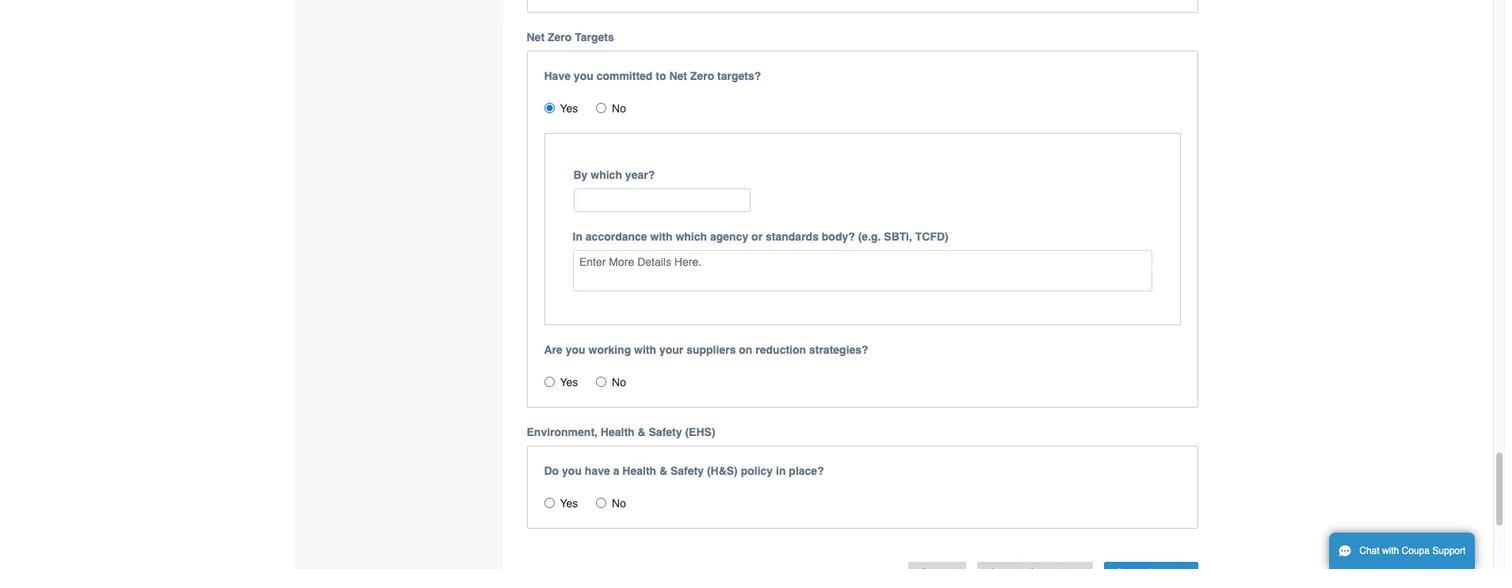 Task type: describe. For each thing, give the bounding box(es) containing it.
place?
[[789, 466, 824, 478]]

committed
[[597, 70, 653, 82]]

have
[[544, 70, 571, 82]]

environment,
[[527, 427, 598, 439]]

you for are
[[566, 344, 586, 357]]

(h&s)
[[707, 466, 738, 478]]

0 horizontal spatial which
[[591, 169, 622, 181]]

by which year?
[[574, 169, 655, 181]]

chat with coupa support
[[1360, 546, 1466, 557]]

you for do
[[562, 466, 582, 478]]

1 vertical spatial safety
[[671, 466, 704, 478]]

1 vertical spatial with
[[634, 344, 656, 357]]

working
[[589, 344, 631, 357]]

your
[[659, 344, 684, 357]]

0 vertical spatial safety
[[649, 427, 682, 439]]

are you working with your suppliers on reduction strategies?
[[544, 344, 869, 357]]

do
[[544, 466, 559, 478]]

sbti,
[[884, 231, 912, 244]]

targets
[[575, 31, 614, 43]]

have
[[585, 466, 610, 478]]

chat
[[1360, 546, 1380, 557]]

strategies?
[[809, 344, 869, 357]]

1 horizontal spatial which
[[676, 231, 707, 244]]

coupa
[[1402, 546, 1430, 557]]

0 vertical spatial zero
[[548, 31, 572, 43]]

in
[[776, 466, 786, 478]]

support
[[1433, 546, 1466, 557]]

In accordance with which agency or standards body? (e.g. SBTi, TCFD) text field
[[573, 251, 1153, 292]]

have you committed to net zero targets?
[[544, 70, 761, 82]]

with inside button
[[1382, 546, 1399, 557]]

you for have
[[574, 70, 594, 82]]

policy
[[741, 466, 773, 478]]

are
[[544, 344, 563, 357]]

(ehs)
[[685, 427, 715, 439]]

accordance
[[586, 231, 647, 244]]

no for have
[[612, 498, 626, 511]]

or
[[752, 231, 763, 244]]

yes for are
[[560, 377, 578, 389]]

environment, health & safety (ehs)
[[527, 427, 715, 439]]

tcfd)
[[915, 231, 949, 244]]



Task type: locate. For each thing, give the bounding box(es) containing it.
0 vertical spatial which
[[591, 169, 622, 181]]

2 vertical spatial you
[[562, 466, 582, 478]]

3 yes from the top
[[560, 498, 578, 511]]

None radio
[[544, 378, 554, 388], [596, 378, 606, 388], [544, 378, 554, 388], [596, 378, 606, 388]]

on
[[739, 344, 753, 357]]

1 vertical spatial health
[[622, 466, 656, 478]]

&
[[638, 427, 646, 439], [659, 466, 668, 478]]

health
[[601, 427, 635, 439], [622, 466, 656, 478]]

(e.g.
[[858, 231, 881, 244]]

with left your
[[634, 344, 656, 357]]

targets?
[[717, 70, 761, 82]]

agency
[[710, 231, 748, 244]]

which
[[591, 169, 622, 181], [676, 231, 707, 244]]

to
[[656, 70, 666, 82]]

3 no from the top
[[612, 498, 626, 511]]

None radio
[[544, 103, 554, 113], [596, 103, 606, 113], [544, 499, 554, 509], [596, 499, 606, 509], [544, 103, 554, 113], [596, 103, 606, 113], [544, 499, 554, 509], [596, 499, 606, 509]]

0 horizontal spatial zero
[[548, 31, 572, 43]]

with right chat
[[1382, 546, 1399, 557]]

standards
[[766, 231, 819, 244]]

net
[[527, 31, 545, 43], [669, 70, 687, 82]]

0 vertical spatial health
[[601, 427, 635, 439]]

1 vertical spatial no
[[612, 377, 626, 389]]

2 vertical spatial no
[[612, 498, 626, 511]]

body?
[[822, 231, 855, 244]]

which left agency
[[676, 231, 707, 244]]

no for committed
[[612, 102, 626, 115]]

& up the do you have a health & safety (h&s) policy in place?
[[638, 427, 646, 439]]

zero
[[548, 31, 572, 43], [690, 70, 714, 82]]

By which year? text field
[[574, 188, 750, 213]]

& right a
[[659, 466, 668, 478]]

2 vertical spatial with
[[1382, 546, 1399, 557]]

1 horizontal spatial &
[[659, 466, 668, 478]]

yes down 'have'
[[560, 102, 578, 115]]

2 no from the top
[[612, 377, 626, 389]]

1 vertical spatial net
[[669, 70, 687, 82]]

yes down environment,
[[560, 498, 578, 511]]

you right do
[[562, 466, 582, 478]]

1 vertical spatial zero
[[690, 70, 714, 82]]

0 vertical spatial yes
[[560, 102, 578, 115]]

0 horizontal spatial &
[[638, 427, 646, 439]]

reduction
[[756, 344, 806, 357]]

net right to
[[669, 70, 687, 82]]

with down the by which year? text box on the top left of the page
[[650, 231, 673, 244]]

1 vertical spatial &
[[659, 466, 668, 478]]

you right the are
[[566, 344, 586, 357]]

safety
[[649, 427, 682, 439], [671, 466, 704, 478]]

1 vertical spatial you
[[566, 344, 586, 357]]

a
[[613, 466, 619, 478]]

chat with coupa support button
[[1329, 533, 1475, 570]]

net zero targets
[[527, 31, 614, 43]]

0 vertical spatial no
[[612, 102, 626, 115]]

no down working
[[612, 377, 626, 389]]

1 yes from the top
[[560, 102, 578, 115]]

which right by
[[591, 169, 622, 181]]

0 vertical spatial with
[[650, 231, 673, 244]]

1 vertical spatial which
[[676, 231, 707, 244]]

safety left (h&s) at the bottom left of the page
[[671, 466, 704, 478]]

suppliers
[[687, 344, 736, 357]]

2 vertical spatial yes
[[560, 498, 578, 511]]

yes
[[560, 102, 578, 115], [560, 377, 578, 389], [560, 498, 578, 511]]

0 vertical spatial you
[[574, 70, 594, 82]]

1 vertical spatial yes
[[560, 377, 578, 389]]

with
[[650, 231, 673, 244], [634, 344, 656, 357], [1382, 546, 1399, 557]]

no down a
[[612, 498, 626, 511]]

1 no from the top
[[612, 102, 626, 115]]

no
[[612, 102, 626, 115], [612, 377, 626, 389], [612, 498, 626, 511]]

you right 'have'
[[574, 70, 594, 82]]

do you have a health & safety (h&s) policy in place?
[[544, 466, 824, 478]]

net up 'have'
[[527, 31, 545, 43]]

in accordance with which agency or standards body? (e.g. sbti, tcfd)
[[573, 231, 949, 244]]

zero left targets
[[548, 31, 572, 43]]

safety left (ehs)
[[649, 427, 682, 439]]

1 horizontal spatial zero
[[690, 70, 714, 82]]

0 vertical spatial net
[[527, 31, 545, 43]]

yes down the are
[[560, 377, 578, 389]]

by
[[574, 169, 588, 181]]

no down committed
[[612, 102, 626, 115]]

no for working
[[612, 377, 626, 389]]

1 horizontal spatial net
[[669, 70, 687, 82]]

health right a
[[622, 466, 656, 478]]

health up a
[[601, 427, 635, 439]]

0 vertical spatial &
[[638, 427, 646, 439]]

zero left targets?
[[690, 70, 714, 82]]

you
[[574, 70, 594, 82], [566, 344, 586, 357], [562, 466, 582, 478]]

2 yes from the top
[[560, 377, 578, 389]]

yes for do
[[560, 498, 578, 511]]

0 horizontal spatial net
[[527, 31, 545, 43]]

yes for have
[[560, 102, 578, 115]]

year?
[[625, 169, 655, 181]]

in
[[573, 231, 583, 244]]



Task type: vqa. For each thing, say whether or not it's contained in the screenshot.
middle you
yes



